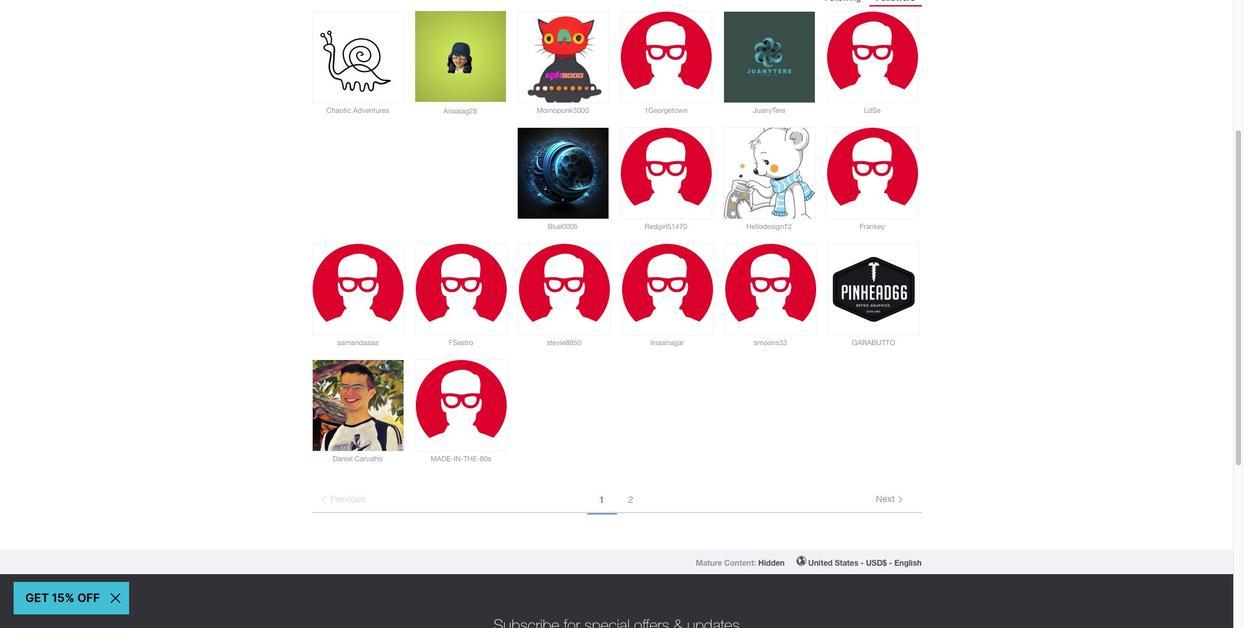 Task type: vqa. For each thing, say whether or not it's contained in the screenshot.
Daniel Carvalho link
yes



Task type: locate. For each thing, give the bounding box(es) containing it.
None submit
[[758, 559, 785, 568]]

frankey image
[[827, 128, 918, 218]]

0 horizontal spatial -
[[861, 558, 864, 568]]

- right usd$
[[889, 558, 892, 568]]

ldse image
[[827, 11, 918, 102]]

stevie8850
[[547, 339, 581, 346]]

2 - from the left
[[889, 558, 892, 568]]

chaotic adventures
[[326, 106, 389, 114]]

1 horizontal spatial -
[[889, 558, 892, 568]]

juanytere
[[753, 106, 785, 114]]

1georgetown link
[[644, 106, 688, 114]]

content:
[[724, 558, 756, 568]]

united
[[808, 558, 833, 568]]

1georgetown
[[644, 106, 688, 114]]

the-
[[463, 455, 480, 463]]

chaotic adventures image
[[312, 11, 403, 102]]

adventures
[[353, 106, 389, 114]]

garabutto link
[[852, 339, 895, 346]]

garabutto image
[[828, 244, 919, 335]]

- left usd$
[[861, 558, 864, 568]]

juanytere image
[[724, 11, 815, 102]]

daniel
[[333, 455, 353, 463]]

daniel carvalho
[[333, 455, 383, 463]]

redgirl51470 image
[[621, 128, 711, 218]]

daniel carvalho image
[[312, 360, 403, 451]]

hellodesign12 link
[[746, 222, 792, 230]]

chaotic adventures link
[[326, 106, 389, 114]]

smoons33
[[754, 339, 787, 346]]

-
[[861, 558, 864, 568], [889, 558, 892, 568]]

united states - usd$ - english
[[808, 558, 922, 568]]

1
[[599, 494, 604, 505]]

momopunk3000 link
[[537, 106, 589, 114]]

blue0005
[[548, 222, 578, 230]]

made-in-the-80s link
[[431, 455, 491, 463]]

hellodesign12 image
[[724, 128, 815, 218]]

chaotic
[[326, 106, 351, 114]]

frankey link
[[860, 222, 885, 230]]

redgirl51470
[[645, 222, 687, 230]]

anaalag28
[[443, 107, 477, 115]]

momopunk3000
[[537, 106, 589, 114]]

made-in-the-80s
[[431, 455, 491, 463]]

linaalnajjar link
[[650, 339, 684, 346]]



Task type: describe. For each thing, give the bounding box(es) containing it.
linaalnajjar image
[[622, 244, 713, 335]]

garabutto
[[852, 339, 895, 346]]

blue0005 image
[[517, 128, 608, 218]]

arrow right image
[[897, 494, 904, 504]]

2 link
[[616, 486, 646, 513]]

usd$
[[866, 558, 887, 568]]

stevie8850 image
[[519, 244, 610, 335]]

ldse link
[[864, 106, 881, 114]]

daniel carvalho link
[[333, 455, 383, 463]]

smoons33 link
[[754, 339, 787, 346]]

ldse
[[864, 106, 881, 114]]

fsestro link
[[449, 339, 473, 346]]

momopunk3000 image
[[517, 11, 608, 102]]

hellodesign12
[[746, 222, 792, 230]]

states
[[835, 558, 858, 568]]

next link
[[859, 486, 922, 512]]

united states - usd$ - english link
[[797, 558, 922, 568]]

blue0005 link
[[548, 222, 578, 230]]

aamandaaaa
[[337, 339, 378, 346]]

1 - from the left
[[861, 558, 864, 568]]

made in the 80s image
[[416, 360, 506, 451]]

redgirl51470 link
[[645, 222, 687, 230]]

aamandaaaa image
[[312, 244, 403, 335]]

previous
[[328, 494, 366, 504]]

smoons33 image
[[725, 244, 816, 335]]

80s
[[480, 455, 491, 463]]

linaalnajjar
[[650, 339, 684, 346]]

2
[[628, 494, 633, 505]]

anaalag28 link
[[443, 107, 477, 115]]

next
[[876, 494, 897, 504]]

pagination navigation
[[312, 486, 922, 515]]

stevie8850 link
[[547, 339, 581, 346]]

fsestro
[[449, 339, 473, 346]]

mature
[[696, 558, 722, 568]]

fsestro image
[[416, 244, 506, 335]]

frankey
[[860, 222, 885, 230]]

arrow left image
[[320, 494, 327, 504]]

anaalag28 image
[[415, 11, 506, 102]]

carvalho
[[354, 455, 383, 463]]

english
[[894, 558, 922, 568]]

made-
[[431, 455, 454, 463]]

juanytere link
[[753, 106, 785, 114]]

in-
[[454, 455, 463, 463]]

1georgetown image
[[621, 11, 711, 102]]

mature content:
[[696, 558, 758, 568]]

aamandaaaa link
[[337, 339, 378, 346]]



